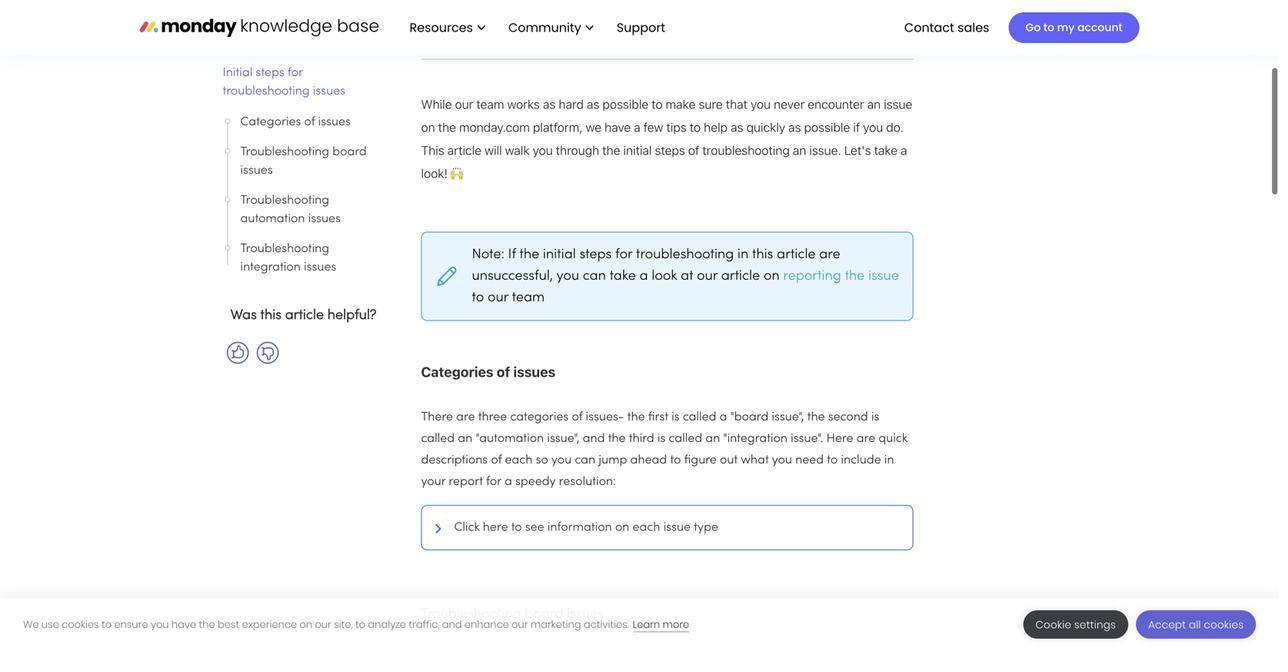 Task type: describe. For each thing, give the bounding box(es) containing it.
"board
[[731, 412, 769, 424]]

sure
[[699, 97, 723, 112]]

helpful?
[[328, 309, 377, 322]]

three
[[478, 412, 507, 424]]

our inside if the initial steps for troubleshooting in this article are unsuccessful, you can take a look at our article on
[[697, 270, 718, 283]]

activities.
[[584, 618, 629, 632]]

jump
[[599, 455, 627, 467]]

our down unsuccessful,
[[488, 292, 509, 305]]

while
[[421, 97, 452, 112]]

your
[[421, 477, 446, 488]]

sales
[[958, 19, 990, 36]]

in inside if the initial steps for troubleshooting in this article are unsuccessful, you can take a look at our article on
[[738, 249, 749, 262]]

1 vertical spatial troubleshooting board issues
[[421, 609, 604, 622]]

0 horizontal spatial issue",
[[547, 434, 580, 445]]

cookie settings button
[[1024, 611, 1129, 639]]

can inside if the initial steps for troubleshooting in this article are unsuccessful, you can take a look at our article on
[[583, 270, 606, 283]]

on right experience
[[300, 618, 313, 632]]

issue.
[[810, 143, 842, 158]]

as right help
[[731, 120, 744, 135]]

you right if
[[863, 120, 883, 135]]

2 horizontal spatial are
[[857, 434, 876, 445]]

traffic,
[[409, 618, 440, 632]]

0 vertical spatial board
[[333, 147, 367, 158]]

as left hard
[[543, 97, 556, 112]]

need
[[796, 455, 824, 467]]

there are three categories of issues- the first is called a "board issue", the second is called an "automation issue", and the third is called an "integration issue". here are quick descriptions of each so you can jump ahead to figure out what you need to include in your report for a speedy resolution:
[[421, 412, 908, 488]]

if
[[854, 120, 860, 135]]

the inside if the initial steps for troubleshooting in this article are unsuccessful, you can take a look at our article on
[[520, 249, 540, 262]]

a inside if the initial steps for troubleshooting in this article are unsuccessful, you can take a look at our article on
[[640, 270, 648, 283]]

help
[[704, 120, 728, 135]]

reporting
[[784, 270, 842, 283]]

so
[[536, 455, 548, 467]]

1 vertical spatial are
[[456, 412, 475, 424]]

was this article helpful?
[[231, 309, 377, 322]]

there
[[421, 412, 453, 424]]

use
[[41, 618, 59, 632]]

if the initial steps for troubleshooting in this article are unsuccessful, you can take a look at our article on
[[472, 249, 841, 283]]

troubleshooting board issues link
[[240, 143, 384, 180]]

a left ""board"
[[720, 412, 727, 424]]

issues up categories
[[514, 364, 556, 381]]

the left first
[[628, 412, 645, 424]]

learn
[[633, 618, 660, 632]]

ensure
[[114, 618, 148, 632]]

second
[[829, 412, 868, 424]]

ask us anything!
[[223, 10, 311, 22]]

you up quickly
[[751, 97, 771, 112]]

ask us anything! link
[[223, 7, 384, 25]]

article up reporting
[[777, 249, 816, 262]]

enhance
[[465, 618, 509, 632]]

here
[[827, 434, 854, 445]]

on inside if the initial steps for troubleshooting in this article are unsuccessful, you can take a look at our article on
[[764, 270, 780, 283]]

the inside dialog
[[199, 618, 215, 632]]

are inside if the initial steps for troubleshooting in this article are unsuccessful, you can take a look at our article on
[[820, 249, 841, 262]]

include
[[841, 455, 882, 467]]

quickly
[[747, 120, 786, 135]]

cookie settings
[[1036, 618, 1117, 633]]

a left few
[[634, 120, 641, 135]]

few
[[644, 120, 664, 135]]

called right first
[[683, 412, 717, 424]]

1 vertical spatial have
[[171, 618, 196, 632]]

each inside there are three categories of issues- the first is called a "board issue", the second is called an "automation issue", and the third is called an "integration issue". here are quick descriptions of each so you can jump ahead to figure out what you need to include in your report for a speedy resolution:
[[505, 455, 533, 467]]

the up the 'jump'
[[608, 434, 626, 445]]

all
[[1189, 618, 1202, 633]]

troubleshooting integration issues
[[240, 244, 336, 274]]

issues up automation
[[240, 165, 273, 177]]

article right at
[[722, 270, 760, 283]]

"integration
[[724, 434, 788, 445]]

click
[[454, 522, 480, 534]]

cookie
[[1036, 618, 1072, 633]]

third
[[629, 434, 655, 445]]

to right tips
[[690, 120, 701, 135]]

issues inside troubleshooting integration issues
[[304, 262, 336, 274]]

report
[[449, 477, 483, 488]]

issues inside initial steps for troubleshooting issues
[[313, 86, 346, 97]]

my
[[1058, 20, 1075, 35]]

an right encounter
[[868, 97, 881, 112]]

of inside while our team works as hard as possible to make sure that you never encounter an issue on the monday.com platform, we have a few tips to help as quickly as possible if you do. this article will walk you through the initial steps of troubleshooting an issue. let's take a look! 🙌
[[689, 143, 700, 158]]

article left helpful?
[[285, 309, 324, 322]]

make
[[666, 97, 696, 112]]

learn more link
[[633, 618, 690, 633]]

analyze
[[368, 618, 406, 632]]

0 vertical spatial categories
[[240, 117, 301, 128]]

contact
[[905, 19, 955, 36]]

this inside if the initial steps for troubleshooting in this article are unsuccessful, you can take a look at our article on
[[753, 249, 774, 262]]

of up the three
[[497, 364, 510, 381]]

unsuccessful,
[[472, 270, 553, 283]]

for inside if the initial steps for troubleshooting in this article are unsuccessful, you can take a look at our article on
[[616, 249, 633, 262]]

article inside while our team works as hard as possible to make sure that you never encounter an issue on the monday.com platform, we have a few tips to help as quickly as possible if you do. this article will walk you through the initial steps of troubleshooting an issue. let's take a look! 🙌
[[448, 143, 482, 158]]

cookies for use
[[62, 618, 99, 632]]

list containing resources
[[394, 0, 678, 55]]

resources link
[[402, 14, 493, 41]]

for inside there are three categories of issues- the first is called a "board issue", the second is called an "automation issue", and the third is called an "integration issue". here are quick descriptions of each so you can jump ahead to figure out what you need to include in your report for a speedy resolution:
[[486, 477, 502, 488]]

you right so at left bottom
[[552, 455, 572, 467]]

to down unsuccessful,
[[472, 292, 484, 305]]

troubleshooting inside if the initial steps for troubleshooting in this article are unsuccessful, you can take a look at our article on
[[636, 249, 734, 262]]

hard
[[559, 97, 584, 112]]

initial
[[223, 67, 253, 79]]

this
[[421, 143, 445, 158]]

🙌
[[451, 166, 463, 181]]

troubleshooting for troubleshooting integration issues link
[[240, 244, 329, 255]]

you right the what
[[772, 455, 793, 467]]

troubleshooting inside while our team works as hard as possible to make sure that you never encounter an issue on the monday.com platform, we have a few tips to help as quickly as possible if you do. this article will walk you through the initial steps of troubleshooting an issue. let's take a look! 🙌
[[703, 143, 790, 158]]

0 horizontal spatial troubleshooting board issues
[[240, 147, 367, 177]]

works
[[507, 97, 540, 112]]

dialog containing cookie settings
[[0, 599, 1280, 652]]

monday.com
[[459, 120, 530, 135]]

click here to see information on each issue type
[[454, 522, 719, 534]]

community
[[509, 19, 582, 36]]

initial steps for troubleshooting issues link
[[223, 64, 384, 101]]

1 vertical spatial board
[[525, 609, 564, 622]]

issue".
[[791, 434, 824, 445]]

do.
[[887, 120, 904, 135]]

team for to
[[512, 292, 545, 305]]

if
[[508, 249, 516, 262]]

contact sales link
[[897, 14, 998, 41]]

steps inside while our team works as hard as possible to make sure that you never encounter an issue on the monday.com platform, we have a few tips to help as quickly as possible if you do. this article will walk you through the initial steps of troubleshooting an issue. let's take a look! 🙌
[[655, 143, 685, 158]]

look!
[[421, 166, 448, 181]]

a left speedy
[[505, 477, 512, 488]]

go to my account
[[1026, 20, 1123, 35]]

will
[[485, 143, 502, 158]]

an up descriptions
[[458, 434, 473, 445]]

more
[[663, 618, 690, 632]]

called down there
[[421, 434, 455, 445]]

our right enhance
[[512, 618, 528, 632]]

to left ensure
[[102, 618, 112, 632]]

while our team works as hard as possible to make sure that you never encounter an issue on the monday.com platform, we have a few tips to help as quickly as possible if you do. this article will walk you through the initial steps of troubleshooting an issue. let's take a look! 🙌
[[421, 97, 913, 181]]

of down "automation
[[491, 455, 502, 467]]

troubleshooting for troubleshooting automation issues "link"
[[240, 195, 329, 207]]

platform,
[[533, 120, 583, 135]]

to right "need"
[[827, 455, 838, 467]]

walk
[[505, 143, 530, 158]]

type
[[694, 522, 719, 534]]

integration
[[240, 262, 301, 274]]

we
[[23, 618, 39, 632]]



Task type: vqa. For each thing, say whether or not it's contained in the screenshot.
the leftmost "done"
no



Task type: locate. For each thing, give the bounding box(es) containing it.
steps
[[256, 67, 284, 79], [655, 143, 685, 158], [580, 249, 612, 262]]

settings
[[1075, 618, 1117, 633]]

0 vertical spatial each
[[505, 455, 533, 467]]

0 vertical spatial in
[[738, 249, 749, 262]]

site,
[[334, 618, 353, 632]]

of
[[304, 117, 315, 128], [689, 143, 700, 158], [497, 364, 510, 381], [572, 412, 583, 424], [491, 455, 502, 467]]

marketing
[[531, 618, 581, 632]]

1 horizontal spatial issue",
[[772, 412, 804, 424]]

categories
[[510, 412, 569, 424]]

0 horizontal spatial is
[[658, 434, 666, 445]]

1 horizontal spatial cookies
[[1204, 618, 1244, 633]]

steps inside if the initial steps for troubleshooting in this article are unsuccessful, you can take a look at our article on
[[580, 249, 612, 262]]

have inside while our team works as hard as possible to make sure that you never encounter an issue on the monday.com platform, we have a few tips to help as quickly as possible if you do. this article will walk you through the initial steps of troubleshooting an issue. let's take a look! 🙌
[[605, 120, 631, 135]]

experience
[[242, 618, 297, 632]]

called up figure
[[669, 434, 703, 445]]

1 vertical spatial this
[[261, 309, 282, 322]]

in inside there are three categories of issues- the first is called a "board issue", the second is called an "automation issue", and the third is called an "integration issue". here are quick descriptions of each so you can jump ahead to figure out what you need to include in your report for a speedy resolution:
[[885, 455, 895, 467]]

0 vertical spatial this
[[753, 249, 774, 262]]

initial right if
[[543, 249, 576, 262]]

troubleshooting down initial
[[223, 86, 310, 97]]

automation
[[240, 214, 305, 225]]

initial steps for troubleshooting issues
[[223, 67, 346, 97]]

team for while
[[477, 97, 504, 112]]

0 vertical spatial team
[[477, 97, 504, 112]]

look
[[652, 270, 677, 283]]

"automation
[[476, 434, 544, 445]]

can left look
[[583, 270, 606, 283]]

troubleshooting up at
[[636, 249, 734, 262]]

our right at
[[697, 270, 718, 283]]

are up the reporting the issue link at the top right
[[820, 249, 841, 262]]

on left reporting
[[764, 270, 780, 283]]

in
[[738, 249, 749, 262], [885, 455, 895, 467]]

first
[[648, 412, 669, 424]]

1 horizontal spatial each
[[633, 522, 661, 534]]

anything!
[[260, 10, 311, 22]]

0 vertical spatial take
[[875, 143, 898, 158]]

a
[[634, 120, 641, 135], [901, 143, 908, 158], [640, 270, 648, 283], [720, 412, 727, 424], [505, 477, 512, 488]]

issues-
[[586, 412, 624, 424]]

0 horizontal spatial take
[[610, 270, 636, 283]]

each
[[505, 455, 533, 467], [633, 522, 661, 534]]

2 cookies from the left
[[1204, 618, 1244, 633]]

1 vertical spatial possible
[[805, 120, 850, 135]]

team inside while our team works as hard as possible to make sure that you never encounter an issue on the monday.com platform, we have a few tips to help as quickly as possible if you do. this article will walk you through the initial steps of troubleshooting an issue. let's take a look! 🙌
[[477, 97, 504, 112]]

0 horizontal spatial this
[[261, 309, 282, 322]]

on inside while our team works as hard as possible to make sure that you never encounter an issue on the monday.com platform, we have a few tips to help as quickly as possible if you do. this article will walk you through the initial steps of troubleshooting an issue. let's take a look! 🙌
[[421, 120, 435, 135]]

on right information at bottom left
[[615, 522, 630, 534]]

take inside while our team works as hard as possible to make sure that you never encounter an issue on the monday.com platform, we have a few tips to help as quickly as possible if you do. this article will walk you through the initial steps of troubleshooting an issue. let's take a look! 🙌
[[875, 143, 898, 158]]

possible
[[603, 97, 649, 112], [805, 120, 850, 135]]

1 horizontal spatial are
[[820, 249, 841, 262]]

initial
[[624, 143, 652, 158], [543, 249, 576, 262]]

board down categories of issues link
[[333, 147, 367, 158]]

community link
[[501, 14, 602, 41]]

main element
[[394, 0, 1140, 55]]

steps inside initial steps for troubleshooting issues
[[256, 67, 284, 79]]

1 horizontal spatial categories of issues
[[421, 364, 556, 381]]

1 vertical spatial for
[[616, 249, 633, 262]]

take down do.
[[875, 143, 898, 158]]

2 vertical spatial issue
[[664, 522, 691, 534]]

0 vertical spatial issue
[[884, 97, 913, 112]]

0 horizontal spatial steps
[[256, 67, 284, 79]]

1 horizontal spatial board
[[525, 609, 564, 622]]

accept
[[1149, 618, 1187, 633]]

0 vertical spatial possible
[[603, 97, 649, 112]]

cookies right all
[[1204, 618, 1244, 633]]

for inside initial steps for troubleshooting issues
[[288, 67, 303, 79]]

1 vertical spatial take
[[610, 270, 636, 283]]

0 horizontal spatial board
[[333, 147, 367, 158]]

troubleshooting inside initial steps for troubleshooting issues
[[223, 86, 310, 97]]

cookies inside button
[[1204, 618, 1244, 633]]

0 vertical spatial categories of issues
[[240, 117, 351, 128]]

0 horizontal spatial categories of issues
[[240, 117, 351, 128]]

our inside while our team works as hard as possible to make sure that you never encounter an issue on the monday.com platform, we have a few tips to help as quickly as possible if you do. this article will walk you through the initial steps of troubleshooting an issue. let's take a look! 🙌
[[455, 97, 473, 112]]

issues left learn
[[567, 609, 604, 622]]

the right through
[[603, 143, 621, 158]]

categories of issues link
[[240, 113, 384, 132]]

to left see
[[511, 522, 522, 534]]

1 vertical spatial and
[[442, 618, 462, 632]]

0 vertical spatial have
[[605, 120, 631, 135]]

the down while
[[438, 120, 456, 135]]

an
[[868, 97, 881, 112], [793, 143, 807, 158], [458, 434, 473, 445], [706, 434, 720, 445]]

an up figure
[[706, 434, 720, 445]]

1 vertical spatial issue
[[869, 270, 899, 283]]

on
[[421, 120, 435, 135], [764, 270, 780, 283], [615, 522, 630, 534], [300, 618, 313, 632]]

2 vertical spatial are
[[857, 434, 876, 445]]

categories up there
[[421, 364, 494, 381]]

ahead
[[631, 455, 667, 467]]

list
[[394, 0, 678, 55]]

troubleshooting integration issues link
[[240, 240, 384, 277]]

2 horizontal spatial is
[[872, 412, 880, 424]]

reporting the issue
[[784, 270, 899, 283]]

take left look
[[610, 270, 636, 283]]

issues up the troubleshooting board issues link on the left
[[318, 117, 351, 128]]

to
[[1044, 20, 1055, 35], [652, 97, 663, 112], [690, 120, 701, 135], [472, 292, 484, 305], [670, 455, 681, 467], [827, 455, 838, 467], [511, 522, 522, 534], [102, 618, 112, 632], [355, 618, 366, 632]]

troubleshooting
[[240, 147, 329, 158], [240, 195, 329, 207], [240, 244, 329, 255], [421, 609, 521, 622]]

categories of issues up the three
[[421, 364, 556, 381]]

1 horizontal spatial possible
[[805, 120, 850, 135]]

you right ensure
[[151, 618, 169, 632]]

and inside there are three categories of issues- the first is called a "board issue", the second is called an "automation issue", and the third is called an "integration issue". here are quick descriptions of each so you can jump ahead to figure out what you need to include in your report for a speedy resolution:
[[583, 434, 605, 445]]

is right first
[[672, 412, 680, 424]]

0 horizontal spatial each
[[505, 455, 533, 467]]

0 vertical spatial steps
[[256, 67, 284, 79]]

categories of issues
[[240, 117, 351, 128], [421, 364, 556, 381]]

quick
[[879, 434, 908, 445]]

encounter
[[808, 97, 865, 112]]

and
[[583, 434, 605, 445], [442, 618, 462, 632]]

troubleshooting down quickly
[[703, 143, 790, 158]]

accept all cookies button
[[1137, 611, 1257, 639]]

article up 🙌
[[448, 143, 482, 158]]

this
[[753, 249, 774, 262], [261, 309, 282, 322]]

0 horizontal spatial cookies
[[62, 618, 99, 632]]

1 vertical spatial initial
[[543, 249, 576, 262]]

issues
[[313, 86, 346, 97], [318, 117, 351, 128], [240, 165, 273, 177], [308, 214, 341, 225], [304, 262, 336, 274], [514, 364, 556, 381], [567, 609, 604, 622]]

issues inside "troubleshooting automation issues"
[[308, 214, 341, 225]]

and down issues-
[[583, 434, 605, 445]]

article
[[448, 143, 482, 158], [777, 249, 816, 262], [722, 270, 760, 283], [285, 309, 324, 322]]

dialog
[[0, 599, 1280, 652]]

are up include
[[857, 434, 876, 445]]

our
[[455, 97, 473, 112], [697, 270, 718, 283], [488, 292, 509, 305], [315, 618, 332, 632], [512, 618, 528, 632]]

each left type
[[633, 522, 661, 534]]

a left look
[[640, 270, 648, 283]]

descriptions
[[421, 455, 488, 467]]

troubleshooting for the troubleshooting board issues link on the left
[[240, 147, 329, 158]]

was
[[231, 309, 257, 322]]

contact sales
[[905, 19, 990, 36]]

is right second
[[872, 412, 880, 424]]

cookies right use
[[62, 618, 99, 632]]

categories down initial steps for troubleshooting issues
[[240, 117, 301, 128]]

2 horizontal spatial steps
[[655, 143, 685, 158]]

0 horizontal spatial are
[[456, 412, 475, 424]]

we
[[586, 120, 602, 135]]

1 vertical spatial steps
[[655, 143, 685, 158]]

0 horizontal spatial initial
[[543, 249, 576, 262]]

to left figure
[[670, 455, 681, 467]]

1 vertical spatial categories of issues
[[421, 364, 556, 381]]

1 vertical spatial can
[[575, 455, 596, 467]]

0 horizontal spatial for
[[288, 67, 303, 79]]

can inside there are three categories of issues- the first is called a "board issue", the second is called an "automation issue", and the third is called an "integration issue". here are quick descriptions of each so you can jump ahead to figure out what you need to include in your report for a speedy resolution:
[[575, 455, 596, 467]]

0 horizontal spatial have
[[171, 618, 196, 632]]

0 vertical spatial troubleshooting
[[223, 86, 310, 97]]

0 vertical spatial are
[[820, 249, 841, 262]]

resolution:
[[559, 477, 616, 488]]

0 vertical spatial initial
[[624, 143, 652, 158]]

2 horizontal spatial for
[[616, 249, 633, 262]]

team down unsuccessful,
[[512, 292, 545, 305]]

to inside 'link'
[[1044, 20, 1055, 35]]

troubleshooting inside "troubleshooting automation issues"
[[240, 195, 329, 207]]

are left the three
[[456, 412, 475, 424]]

that
[[726, 97, 748, 112]]

1 horizontal spatial for
[[486, 477, 502, 488]]

0 horizontal spatial in
[[738, 249, 749, 262]]

0 vertical spatial for
[[288, 67, 303, 79]]

the right reporting
[[845, 270, 865, 283]]

initial inside while our team works as hard as possible to make sure that you never encounter an issue on the monday.com platform, we have a few tips to help as quickly as possible if you do. this article will walk you through the initial steps of troubleshooting an issue. let's take a look! 🙌
[[624, 143, 652, 158]]

initial down few
[[624, 143, 652, 158]]

as right hard
[[587, 97, 600, 112]]

have right we
[[605, 120, 631, 135]]

1 vertical spatial issue",
[[547, 434, 580, 445]]

1 horizontal spatial initial
[[624, 143, 652, 158]]

have left best at the bottom of the page
[[171, 618, 196, 632]]

a down do.
[[901, 143, 908, 158]]

to our team
[[472, 292, 549, 305]]

issue inside while our team works as hard as possible to make sure that you never encounter an issue on the monday.com platform, we have a few tips to help as quickly as possible if you do. this article will walk you through the initial steps of troubleshooting an issue. let's take a look! 🙌
[[884, 97, 913, 112]]

go to my account link
[[1009, 12, 1140, 43]]

what
[[741, 455, 769, 467]]

of up the troubleshooting board issues link on the left
[[304, 117, 315, 128]]

possible up issue.
[[805, 120, 850, 135]]

1 horizontal spatial and
[[583, 434, 605, 445]]

issues up troubleshooting integration issues link
[[308, 214, 341, 225]]

team up monday.com
[[477, 97, 504, 112]]

figure
[[684, 455, 717, 467]]

to right 'site,'
[[355, 618, 366, 632]]

0 horizontal spatial possible
[[603, 97, 649, 112]]

and right traffic, on the bottom of page
[[442, 618, 462, 632]]

1 horizontal spatial this
[[753, 249, 774, 262]]

1 vertical spatial categories
[[421, 364, 494, 381]]

cookies
[[62, 618, 99, 632], [1204, 618, 1244, 633]]

1 horizontal spatial take
[[875, 143, 898, 158]]

1 cookies from the left
[[62, 618, 99, 632]]

through
[[556, 143, 600, 158]]

0 vertical spatial can
[[583, 270, 606, 283]]

our right while
[[455, 97, 473, 112]]

monday.com logo image
[[140, 11, 379, 44]]

board
[[333, 147, 367, 158], [525, 609, 564, 622]]

issue", up so at left bottom
[[547, 434, 580, 445]]

go
[[1026, 20, 1041, 35]]

1 horizontal spatial categories
[[421, 364, 494, 381]]

2 vertical spatial steps
[[580, 249, 612, 262]]

troubleshooting automation issues link
[[240, 192, 384, 229]]

you right unsuccessful,
[[557, 270, 579, 283]]

board right enhance
[[525, 609, 564, 622]]

as down never
[[789, 120, 801, 135]]

1 horizontal spatial is
[[672, 412, 680, 424]]

issue right reporting
[[869, 270, 899, 283]]

1 horizontal spatial in
[[885, 455, 895, 467]]

1 horizontal spatial steps
[[580, 249, 612, 262]]

take
[[875, 143, 898, 158], [610, 270, 636, 283]]

each left so at left bottom
[[505, 455, 533, 467]]

you inside dialog
[[151, 618, 169, 632]]

you inside if the initial steps for troubleshooting in this article are unsuccessful, you can take a look at our article on
[[557, 270, 579, 283]]

0 horizontal spatial and
[[442, 618, 462, 632]]

an left issue.
[[793, 143, 807, 158]]

take inside if the initial steps for troubleshooting in this article are unsuccessful, you can take a look at our article on
[[610, 270, 636, 283]]

issue left type
[[664, 522, 691, 534]]

issues right "integration"
[[304, 262, 336, 274]]

2 vertical spatial for
[[486, 477, 502, 488]]

can up the resolution:
[[575, 455, 596, 467]]

0 vertical spatial and
[[583, 434, 605, 445]]

you right walk
[[533, 143, 553, 158]]

tips
[[667, 120, 687, 135]]

the right if
[[520, 249, 540, 262]]

the left best at the bottom of the page
[[199, 618, 215, 632]]

see
[[525, 522, 545, 534]]

1 vertical spatial troubleshooting
[[703, 143, 790, 158]]

2 vertical spatial troubleshooting
[[636, 249, 734, 262]]

issues up categories of issues link
[[313, 86, 346, 97]]

of down make
[[689, 143, 700, 158]]

note:
[[472, 249, 508, 262]]

to right the go
[[1044, 20, 1055, 35]]

troubleshooting board issues
[[240, 147, 367, 177], [421, 609, 604, 622]]

us
[[244, 10, 256, 22]]

here
[[483, 522, 508, 534]]

0 vertical spatial issue",
[[772, 412, 804, 424]]

speedy
[[516, 477, 556, 488]]

our left 'site,'
[[315, 618, 332, 632]]

is right third
[[658, 434, 666, 445]]

troubleshooting
[[223, 86, 310, 97], [703, 143, 790, 158], [636, 249, 734, 262]]

reporting the issue link
[[784, 270, 899, 283]]

the up issue".
[[808, 412, 825, 424]]

1 horizontal spatial troubleshooting board issues
[[421, 609, 604, 622]]

troubleshooting inside troubleshooting integration issues
[[240, 244, 329, 255]]

initial inside if the initial steps for troubleshooting in this article are unsuccessful, you can take a look at our article on
[[543, 249, 576, 262]]

1 vertical spatial team
[[512, 292, 545, 305]]

of left issues-
[[572, 412, 583, 424]]

1 vertical spatial each
[[633, 522, 661, 534]]

best
[[218, 618, 239, 632]]

1 horizontal spatial team
[[512, 292, 545, 305]]

issue up do.
[[884, 97, 913, 112]]

for
[[288, 67, 303, 79], [616, 249, 633, 262], [486, 477, 502, 488]]

issue
[[884, 97, 913, 112], [869, 270, 899, 283], [664, 522, 691, 534]]

1 horizontal spatial have
[[605, 120, 631, 135]]

issue", up issue".
[[772, 412, 804, 424]]

0 vertical spatial troubleshooting board issues
[[240, 147, 367, 177]]

1 vertical spatial in
[[885, 455, 895, 467]]

categories of issues down initial steps for troubleshooting issues link
[[240, 117, 351, 128]]

to up few
[[652, 97, 663, 112]]

0 horizontal spatial team
[[477, 97, 504, 112]]

0 horizontal spatial categories
[[240, 117, 301, 128]]

cookies for all
[[1204, 618, 1244, 633]]



